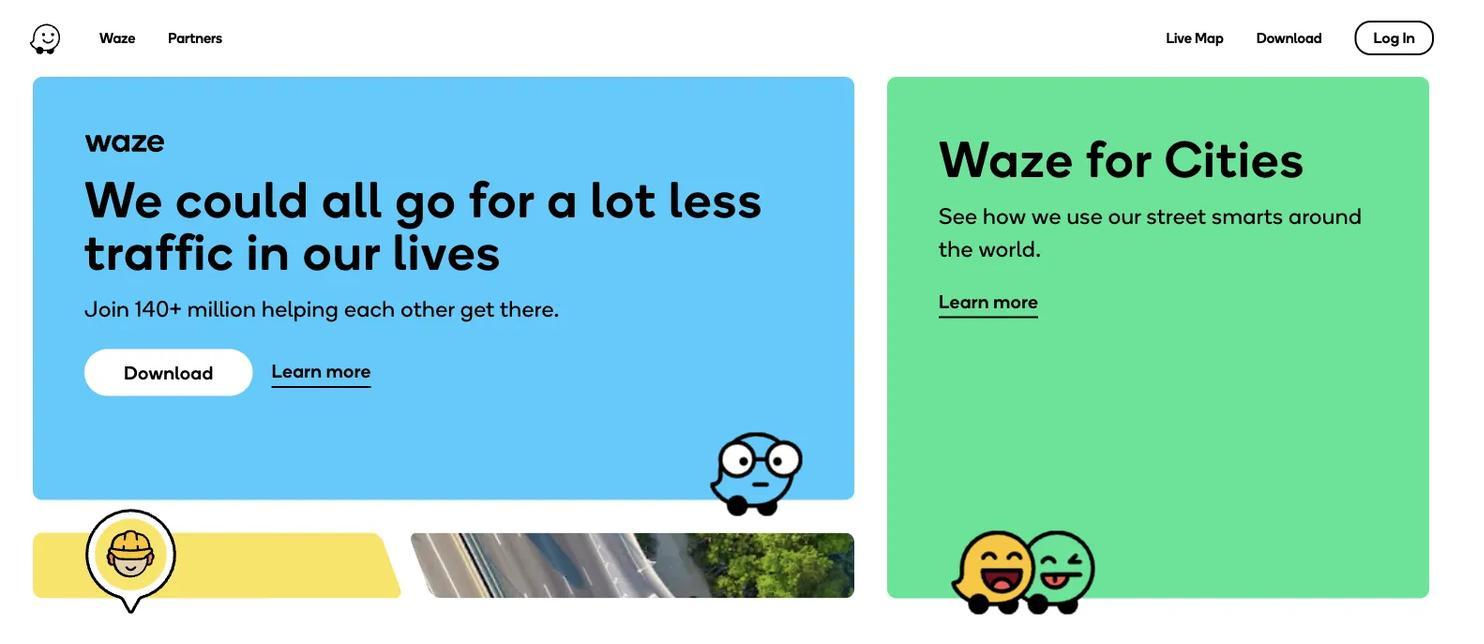 Task type: locate. For each thing, give the bounding box(es) containing it.
1 vertical spatial learn more link
[[272, 359, 371, 387]]

download link right map
[[1257, 30, 1323, 47]]

1 horizontal spatial download
[[1257, 30, 1323, 47]]

more down world.
[[994, 290, 1039, 313]]

download right map
[[1257, 30, 1323, 47]]

see how we use our street smarts around the world.
[[939, 203, 1363, 263]]

for up 'use'
[[1087, 129, 1153, 190]]

our up join 140+ million helping each other get there.
[[303, 222, 381, 283]]

0 horizontal spatial learn more
[[272, 360, 371, 383]]

download
[[1257, 30, 1323, 47], [124, 362, 213, 384]]

1 horizontal spatial download link
[[1257, 30, 1323, 47]]

0 vertical spatial learn more link
[[939, 289, 1039, 316]]

waze for cities
[[939, 129, 1306, 190]]

1 horizontal spatial learn more
[[939, 290, 1039, 313]]

waze right "home" icon
[[99, 30, 135, 47]]

1 vertical spatial waze
[[939, 129, 1074, 190]]

million
[[187, 296, 256, 323]]

0 vertical spatial learn more
[[939, 290, 1039, 313]]

0 horizontal spatial download
[[124, 362, 213, 384]]

we
[[84, 169, 164, 230]]

map
[[1195, 30, 1224, 47]]

0 vertical spatial more
[[994, 290, 1039, 313]]

waze
[[99, 30, 135, 47], [939, 129, 1074, 190]]

waze up how on the top of the page
[[939, 129, 1074, 190]]

1 horizontal spatial learn more link
[[939, 289, 1039, 316]]

download down 140+
[[124, 362, 213, 384]]

our
[[1109, 203, 1142, 230], [303, 222, 381, 283]]

smarts
[[1212, 203, 1284, 230]]

learn more link
[[939, 289, 1039, 316], [272, 359, 371, 387]]

our right 'use'
[[1109, 203, 1142, 230]]

learn more
[[939, 290, 1039, 313], [272, 360, 371, 383]]

0 vertical spatial learn
[[939, 290, 990, 313]]

learn
[[939, 290, 990, 313], [272, 360, 322, 383]]

1 horizontal spatial waze
[[939, 129, 1074, 190]]

1 horizontal spatial our
[[1109, 203, 1142, 230]]

partners
[[168, 30, 222, 47]]

street
[[1147, 203, 1207, 230]]

lot
[[591, 169, 657, 230]]

0 horizontal spatial more
[[326, 360, 371, 383]]

1 vertical spatial download
[[124, 362, 213, 384]]

waze for waze for cities
[[939, 129, 1074, 190]]

log in link
[[1355, 21, 1435, 55]]

0 vertical spatial download link
[[1257, 30, 1323, 47]]

0 horizontal spatial download link
[[84, 349, 253, 396]]

download link down 140+
[[84, 349, 253, 396]]

less
[[669, 169, 763, 230]]

around
[[1289, 203, 1363, 230]]

for inside we could all go for a lot less traffic in our lives
[[469, 169, 535, 230]]

world.
[[979, 235, 1042, 263]]

for
[[1087, 129, 1153, 190], [469, 169, 535, 230]]

0 horizontal spatial our
[[303, 222, 381, 283]]

learn more link down join 140+ million helping each other get there.
[[272, 359, 371, 387]]

for left a
[[469, 169, 535, 230]]

learn down helping
[[272, 360, 322, 383]]

0 vertical spatial download
[[1257, 30, 1323, 47]]

use
[[1067, 203, 1103, 230]]

1 vertical spatial more
[[326, 360, 371, 383]]

0 horizontal spatial for
[[469, 169, 535, 230]]

get
[[460, 296, 495, 323]]

learn more down world.
[[939, 290, 1039, 313]]

other
[[401, 296, 455, 323]]

learn down the
[[939, 290, 990, 313]]

waze for waze link
[[99, 30, 135, 47]]

0 horizontal spatial learn more link
[[272, 359, 371, 387]]

partners link
[[168, 30, 222, 47]]

more
[[994, 290, 1039, 313], [326, 360, 371, 383]]

0 vertical spatial waze
[[99, 30, 135, 47]]

learn more link down world.
[[939, 289, 1039, 316]]

more down the each
[[326, 360, 371, 383]]

traffic
[[84, 222, 235, 283]]

go
[[395, 169, 457, 230]]

1 vertical spatial learn more
[[272, 360, 371, 383]]

download link
[[1257, 30, 1323, 47], [84, 349, 253, 396]]

0 horizontal spatial learn
[[272, 360, 322, 383]]

log in
[[1374, 29, 1416, 47]]

download for bottommost download link
[[124, 362, 213, 384]]

join
[[84, 296, 130, 323]]

0 horizontal spatial waze
[[99, 30, 135, 47]]

waze link
[[99, 30, 135, 47]]

learn more down join 140+ million helping each other get there.
[[272, 360, 371, 383]]

join 140+ million helping each other get there.
[[84, 296, 560, 323]]



Task type: describe. For each thing, give the bounding box(es) containing it.
the
[[939, 235, 974, 263]]

home image
[[28, 23, 62, 55]]

we could all go for a lot less traffic in our lives
[[84, 169, 763, 283]]

log
[[1374, 29, 1400, 47]]

1 horizontal spatial for
[[1087, 129, 1153, 190]]

download for download link to the top
[[1257, 30, 1323, 47]]

we
[[1032, 203, 1062, 230]]

all
[[322, 169, 383, 230]]

our inside we could all go for a lot less traffic in our lives
[[303, 222, 381, 283]]

there.
[[500, 296, 560, 323]]

learn more for the topmost learn more link
[[939, 290, 1039, 313]]

live map link
[[1167, 30, 1224, 47]]

helping
[[262, 296, 339, 323]]

1 horizontal spatial learn
[[939, 290, 990, 313]]

could
[[176, 169, 310, 230]]

live map
[[1167, 30, 1224, 47]]

in
[[1403, 29, 1416, 47]]

how
[[983, 203, 1027, 230]]

1 vertical spatial learn
[[272, 360, 322, 383]]

our inside see how we use our street smarts around the world.
[[1109, 203, 1142, 230]]

see
[[939, 203, 978, 230]]

live
[[1167, 30, 1192, 47]]

cities
[[1165, 129, 1306, 190]]

learn more for the bottom learn more link
[[272, 360, 371, 383]]

in
[[247, 222, 291, 283]]

each
[[344, 296, 395, 323]]

1 horizontal spatial more
[[994, 290, 1039, 313]]

a
[[547, 169, 579, 230]]

140+
[[135, 296, 182, 323]]

lives
[[393, 222, 502, 283]]

1 vertical spatial download link
[[84, 349, 253, 396]]



Task type: vqa. For each thing, say whether or not it's contained in the screenshot.
the leftmost Download link
yes



